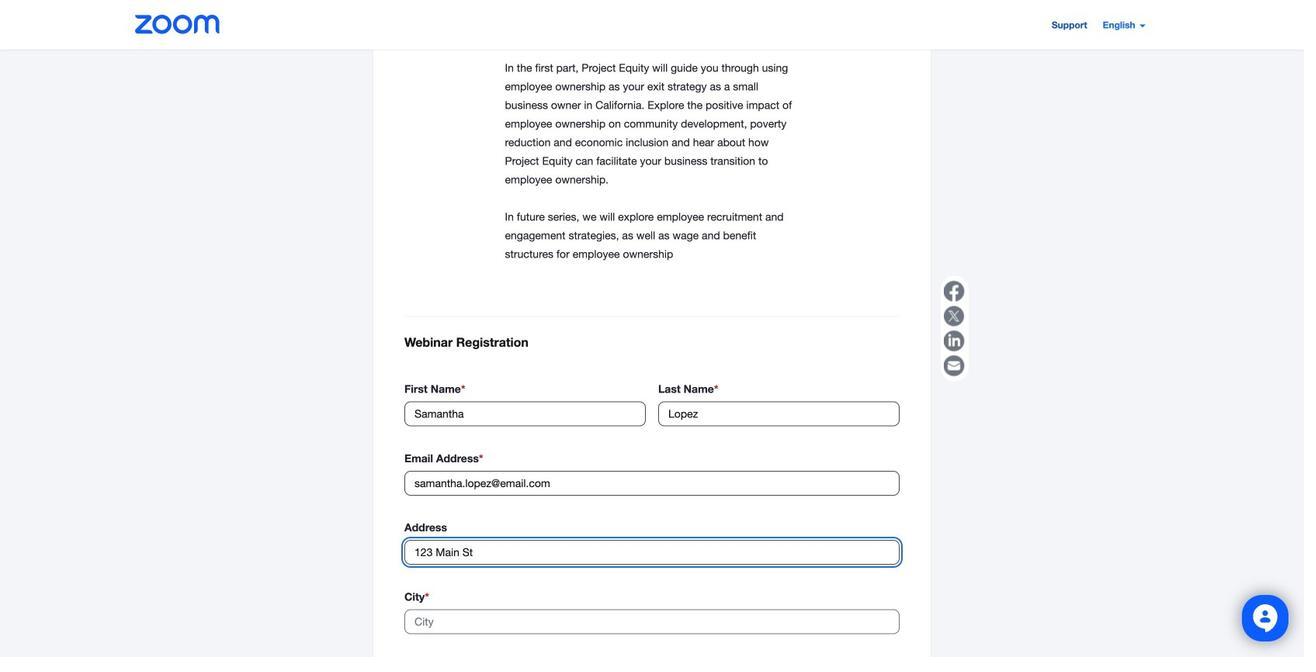 Task type: locate. For each thing, give the bounding box(es) containing it.
application
[[941, 276, 969, 382]]

zoom logo image
[[135, 15, 220, 34]]

City text field
[[405, 610, 900, 635]]

Your address text field
[[405, 541, 900, 566]]



Task type: vqa. For each thing, say whether or not it's contained in the screenshot.
join@company.com text box
yes



Task type: describe. For each thing, give the bounding box(es) containing it.
First Name text field
[[405, 402, 646, 427]]

Last Name text field
[[659, 402, 900, 427]]

join@company.com text field
[[405, 471, 900, 496]]



